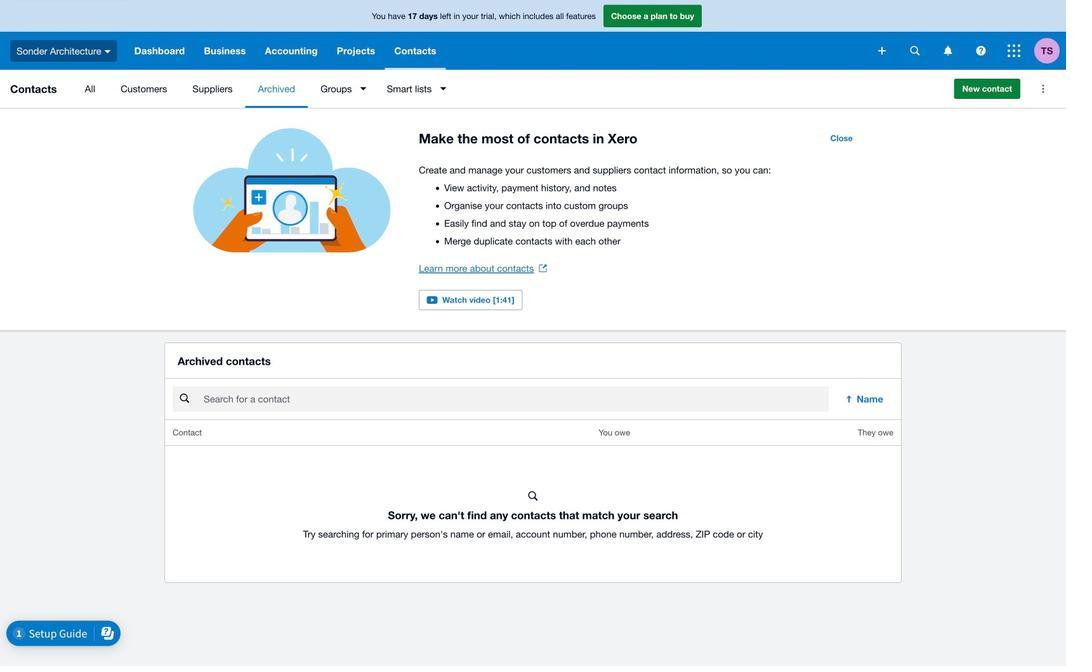 Task type: vqa. For each thing, say whether or not it's contained in the screenshot.
last on the top of page
no



Task type: locate. For each thing, give the bounding box(es) containing it.
menu
[[72, 70, 944, 108]]

svg image
[[910, 46, 920, 56], [944, 46, 952, 56], [878, 47, 886, 55], [104, 50, 111, 53]]

1 horizontal spatial svg image
[[1008, 44, 1020, 57]]

svg image
[[1008, 44, 1020, 57], [976, 46, 986, 56]]

contact list table element
[[165, 420, 901, 583]]

banner
[[0, 0, 1066, 70]]



Task type: describe. For each thing, give the bounding box(es) containing it.
Search for a contact field
[[202, 387, 829, 411]]

actions menu image
[[1031, 76, 1056, 102]]

0 horizontal spatial svg image
[[976, 46, 986, 56]]



